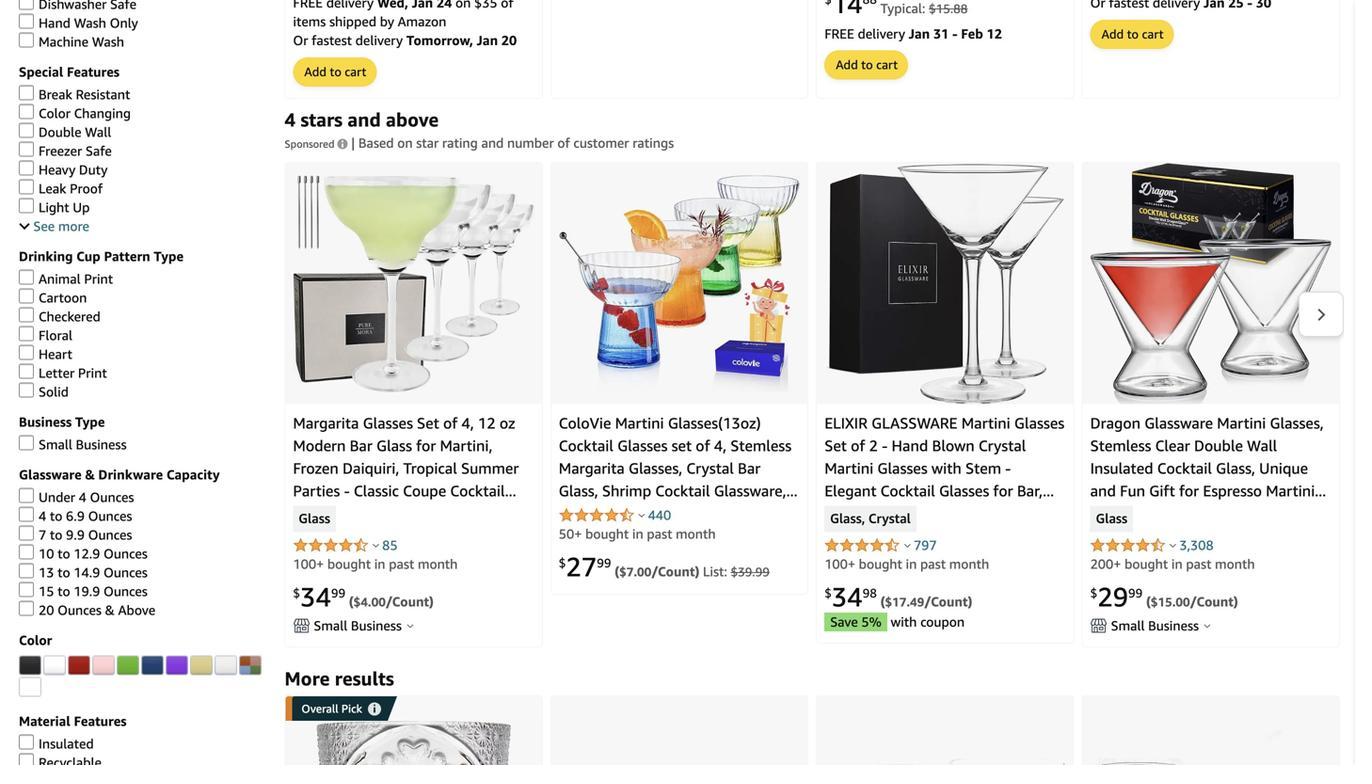 Task type: describe. For each thing, give the bounding box(es) containing it.
manhattan,
[[984, 504, 1062, 522]]

parties
[[293, 482, 340, 500]]

2 horizontal spatial add to cart button
[[1091, 21, 1173, 48]]

clear inside "elixir glassware martini glasses set of 2 - hand blown crystal martini glasses with stem - elegant cocktail glasses for bar, martini, cosmopolitan, manhattan, gimlet, pisco sour 9oz, clear"
[[984, 527, 1019, 545]]

cocktail down colovie
[[559, 437, 613, 455]]

pattern
[[104, 248, 150, 264]]

ounces for 9.9
[[88, 527, 132, 542]]

of right the number
[[557, 135, 570, 151]]

checkbox image for letter print
[[19, 364, 34, 379]]

wash for machine
[[92, 34, 124, 49]]

cosmopolitan,
[[881, 504, 980, 522]]

on inside on $35 of items shipped by amazon
[[455, 0, 471, 11]]

4 to 6.9 ounces
[[39, 508, 132, 524]]

20 inside 20 ounces & above link
[[39, 602, 54, 618]]

ounces for 19.9
[[103, 583, 148, 599]]

ounces for 14.9
[[103, 565, 148, 580]]

martini, inside margarita glasses set of 4, 12 oz modern bar glass for martini, frozen daiquiri, tropical summer parties - classic coupe cocktail drinkware, great gift for mixologists, hand blown crystal
[[440, 437, 493, 455]]

sour
[[917, 527, 948, 545]]

to down or fastest delivery jan 25 - 30 element
[[1127, 27, 1139, 42]]

to down under
[[50, 508, 62, 524]]

85 link
[[382, 537, 398, 553]]

drinking inside colovie martini glasses(13oz) cocktail glasses set of 4, stemless margarita glasses, crystal bar glass, shrimp cocktail glassware, colored drinking glasses, housewarming birthday gift
[[616, 504, 674, 522]]

20 ounces & above link
[[19, 601, 155, 618]]

checkbox image for 10 to 12.9 ounces
[[19, 544, 34, 559]]

12.9
[[74, 546, 100, 561]]

15
[[39, 583, 54, 599]]

$ 34 99 ( $4.00 /count)
[[293, 581, 434, 613]]

colovie martini glasses(13oz) cocktail glasses set of 4, stemless margarita glasses, crystal bar glass, shrimp cocktail glassware, colored drinking glasses, housewarming birthday gift link
[[559, 414, 798, 545]]

items
[[293, 14, 326, 29]]

colovie
[[559, 414, 611, 432]]

or fastest delivery tomorrow, jan 20 element
[[293, 33, 517, 48]]

star
[[416, 135, 439, 151]]

- right 31
[[952, 26, 958, 41]]

for inside dragon glassware martini glasses, stemless clear double wall insulated cocktail glass, unique and fun gift for espresso martini lovers, keeps drinks cold longer, 7 oz capacity, set of 2
[[1179, 482, 1199, 500]]

cart for right "add to cart" button
[[1142, 27, 1164, 42]]

sponsored ad - black lantern whiskey glasses – forest and clouds rock glass set - glassware set and bar glasses - set of 2... image
[[824, 758, 1066, 765]]

checkbox image for 7 to 9.9 ounces
[[19, 525, 34, 541]]

0 horizontal spatial 7
[[39, 527, 46, 542]]

/count) for $ 34 98 ( $17.49 /count) save 5% with coupon
[[924, 594, 972, 609]]

material features
[[19, 713, 127, 729]]

glasses down "stem"
[[939, 482, 989, 500]]

( for $ 34 99 ( $4.00 /count)
[[349, 594, 354, 609]]

great
[[370, 504, 408, 522]]

resistant
[[76, 87, 130, 102]]

1 horizontal spatial &
[[105, 602, 115, 618]]

overall pick
[[301, 702, 362, 715]]

- right "stem"
[[1005, 459, 1011, 477]]

glassware,
[[714, 482, 786, 500]]

heavy duty link
[[19, 160, 108, 177]]

2 inside "elixir glassware martini glasses set of 2 - hand blown crystal martini glasses with stem - elegant cocktail glasses for bar, martini, cosmopolitan, manhattan, gimlet, pisco sour 9oz, clear"
[[869, 437, 878, 455]]

3,308 link
[[1179, 537, 1214, 553]]

month for 29
[[1215, 556, 1255, 572]]

set inside "elixir glassware martini glasses set of 2 - hand blown crystal martini glasses with stem - elegant cocktail glasses for bar, martini, cosmopolitan, manhattan, gimlet, pisco sour 9oz, clear"
[[824, 437, 847, 455]]

more results
[[285, 667, 394, 690]]

$ for $ 34 99 ( $4.00 /count)
[[293, 586, 300, 600]]

( for $ 27 99 ( $7.00 /count) list: $39.99
[[615, 564, 619, 579]]

clear inside dragon glassware martini glasses, stemless clear double wall insulated cocktail glass, unique and fun gift for espresso martini lovers, keeps drinks cold longer, 7 oz capacity, set of 2
[[1155, 437, 1190, 455]]

$15.00
[[1151, 595, 1190, 609]]

hand wash only
[[39, 15, 138, 31]]

letter print
[[39, 365, 107, 381]]

birthday
[[665, 527, 723, 545]]

month for 34
[[418, 556, 458, 572]]

above
[[386, 108, 439, 131]]

to left 9.9
[[50, 527, 62, 542]]

1 horizontal spatial 20
[[501, 33, 517, 48]]

0 vertical spatial type
[[154, 248, 184, 264]]

4, inside margarita glasses set of 4, 12 oz modern bar glass for martini, frozen daiquiri, tropical summer parties - classic coupe cocktail drinkware, great gift for mixologists, hand blown crystal
[[461, 414, 474, 432]]

hand inside "elixir glassware martini glasses set of 2 - hand blown crystal martini glasses with stem - elegant cocktail glasses for bar, martini, cosmopolitan, manhattan, gimlet, pisco sour 9oz, clear"
[[892, 437, 928, 455]]

summer
[[461, 459, 519, 477]]

0 horizontal spatial &
[[85, 467, 95, 482]]

glass inside margarita glasses set of 4, 12 oz modern bar glass for martini, frozen daiquiri, tropical summer parties - classic coupe cocktail drinkware, great gift for mixologists, hand blown crystal
[[376, 437, 412, 455]]

1 vertical spatial glasses,
[[629, 459, 682, 477]]

and inside dragon glassware martini glasses, stemless clear double wall insulated cocktail glass, unique and fun gift for espresso martini lovers, keeps drinks cold longer, 7 oz capacity, set of 2
[[1090, 482, 1116, 500]]

mixologists,
[[293, 527, 373, 545]]

month down 9oz,
[[949, 556, 989, 572]]

0 horizontal spatial hand
[[39, 15, 71, 31]]

solid
[[39, 384, 69, 399]]

view sponsored information or leave ad feedback element
[[285, 133, 351, 154]]

3,308
[[1179, 537, 1214, 553]]

1 horizontal spatial and
[[481, 135, 504, 151]]

1 vertical spatial on
[[397, 135, 413, 151]]

insulated link
[[19, 734, 94, 751]]

bar inside colovie martini glasses(13oz) cocktail glasses set of 4, stemless margarita glasses, crystal bar glass, shrimp cocktail glassware, colored drinking glasses, housewarming birthday gift
[[738, 459, 761, 477]]

99 for 34
[[331, 586, 345, 600]]

1 horizontal spatial delivery
[[858, 26, 905, 41]]

features for special features
[[67, 64, 120, 79]]

$39.99
[[731, 565, 770, 579]]

checkbox image for freezer safe
[[19, 142, 34, 157]]

set inside dragon glassware martini glasses, stemless clear double wall insulated cocktail glass, unique and fun gift for espresso martini lovers, keeps drinks cold longer, 7 oz capacity, set of 2
[[1188, 527, 1210, 545]]

blown inside "elixir glassware martini glasses set of 2 - hand blown crystal martini glasses with stem - elegant cocktail glasses for bar, martini, cosmopolitan, manhattan, gimlet, pisco sour 9oz, clear"
[[932, 437, 975, 455]]

special
[[19, 64, 63, 79]]

small business link
[[19, 435, 127, 452]]

10 to 12.9 ounces
[[39, 546, 148, 561]]

stars
[[301, 108, 343, 131]]

double inside "link"
[[39, 124, 81, 140]]

4 for to
[[39, 508, 46, 524]]

business up glassware & drinkware capacity
[[76, 437, 127, 452]]

bought up 98
[[859, 556, 902, 572]]

1 horizontal spatial 12
[[987, 26, 1002, 41]]

wall inside "link"
[[85, 124, 111, 140]]

oz inside dragon glassware martini glasses, stemless clear double wall insulated cocktail glass, unique and fun gift for espresso martini lovers, keeps drinks cold longer, 7 oz capacity, set of 2
[[1103, 527, 1119, 545]]

2 popover image from the left
[[904, 543, 911, 548]]

leak proof
[[39, 181, 103, 196]]

colored
[[559, 504, 612, 522]]

fun
[[1120, 482, 1145, 500]]

gift inside colovie martini glasses(13oz) cocktail glasses set of 4, stemless margarita glasses, crystal bar glass, shrimp cocktail glassware, colored drinking glasses, housewarming birthday gift
[[727, 527, 753, 545]]

glassware
[[871, 414, 957, 432]]

0 horizontal spatial delivery
[[355, 33, 403, 48]]

0 horizontal spatial jan
[[477, 33, 498, 48]]

business down solid "link"
[[19, 414, 72, 430]]

month for 27
[[676, 526, 716, 542]]

drinkware
[[98, 467, 163, 482]]

50+ bought in past month
[[559, 526, 716, 542]]

0 vertical spatial drinking
[[19, 248, 73, 264]]

drinks
[[1186, 504, 1229, 522]]

martini up unique
[[1217, 414, 1266, 432]]

free delivery jan 31 - feb 12 element
[[824, 26, 1002, 41]]

cup
[[76, 248, 100, 264]]

to right 10
[[57, 546, 70, 561]]

amazon
[[398, 14, 446, 29]]

gimlet,
[[824, 527, 874, 545]]

cocktail inside "elixir glassware martini glasses set of 2 - hand blown crystal martini glasses with stem - elegant cocktail glasses for bar, martini, cosmopolitan, manhattan, gimlet, pisco sour 9oz, clear"
[[880, 482, 935, 500]]

15 to 19.9 ounces link
[[19, 582, 148, 599]]

100+ bought in past month for mixologists,
[[293, 556, 458, 572]]

$ for $ 29 99 ( $15.00 /count)
[[1090, 586, 1097, 600]]

glass for 29
[[1096, 511, 1127, 527]]

7 to 9.9 ounces
[[39, 527, 132, 542]]

$ 34 98 ( $17.49 /count) save 5% with coupon
[[824, 581, 972, 630]]

glasses, inside dragon glassware martini glasses, stemless clear double wall insulated cocktail glass, unique and fun gift for espresso martini lovers, keeps drinks cold longer, 7 oz capacity, set of 2
[[1270, 414, 1324, 432]]

2 vertical spatial glass,
[[830, 511, 865, 527]]

free delivery jan 31 - feb 12
[[824, 26, 1002, 41]]

drinking cup pattern type
[[19, 248, 184, 264]]

0 horizontal spatial insulated
[[39, 736, 94, 751]]

ounces down glassware & drinkware capacity
[[90, 489, 134, 505]]

pick
[[341, 702, 362, 715]]

set inside margarita glasses set of 4, 12 oz modern bar glass for martini, frozen daiquiri, tropical summer parties - classic coupe cocktail drinkware, great gift for mixologists, hand blown crystal
[[417, 414, 439, 432]]

classic
[[354, 482, 399, 500]]

7 to 9.9 ounces link
[[19, 525, 132, 542]]

99 for 27
[[597, 555, 611, 570]]

elixir glassware martini glasses set of 2 - hand blown crystal martini glasses with stem - elegant cocktail glasses for bar, martini, cosmopolitan, manhattan, gimlet, pisco sour 9oz, clear link
[[824, 414, 1064, 545]]

- down glassware
[[882, 437, 888, 455]]

ounces down 15 to 19.9 ounces link
[[57, 602, 102, 618]]

freezer safe link
[[19, 142, 112, 159]]

color changing
[[39, 105, 131, 121]]

only
[[110, 15, 138, 31]]

martini up "stem"
[[961, 414, 1010, 432]]

in for 34
[[374, 556, 385, 572]]

checkbox image for 20 ounces & above
[[19, 601, 34, 616]]

cart for left "add to cart" button
[[345, 65, 366, 79]]

martini inside colovie martini glasses(13oz) cocktail glasses set of 4, stemless margarita glasses, crystal bar glass, shrimp cocktail glassware, colored drinking glasses, housewarming birthday gift
[[615, 414, 664, 432]]

extender expand image
[[19, 219, 30, 230]]

under 4 ounces
[[39, 489, 134, 505]]

85
[[382, 537, 398, 553]]

past down 797 link
[[920, 556, 946, 572]]

cocktail inside dragon glassware martini glasses, stemless clear double wall insulated cocktail glass, unique and fun gift for espresso martini lovers, keeps drinks cold longer, 7 oz capacity, set of 2
[[1157, 459, 1212, 477]]

/count) for $ 27 99 ( $7.00 /count) list: $39.99
[[651, 564, 700, 579]]

0 horizontal spatial small
[[39, 437, 72, 452]]

1 checkbox image from the top
[[19, 0, 34, 10]]

results
[[335, 667, 394, 690]]

popover image for 29
[[1170, 543, 1176, 548]]

animal print
[[39, 271, 113, 286]]

34 for $ 34 98 ( $17.49 /count) save 5% with coupon
[[832, 581, 863, 613]]

checkbox image for floral
[[19, 326, 34, 341]]

100+ bought in past month for pisco
[[824, 556, 989, 572]]

glasses inside margarita glasses set of 4, 12 oz modern bar glass for martini, frozen daiquiri, tropical summer parties - classic coupe cocktail drinkware, great gift for mixologists, hand blown crystal
[[363, 414, 413, 432]]

more
[[58, 218, 89, 234]]

glassware inside dragon glassware martini glasses, stemless clear double wall insulated cocktail glass, unique and fun gift for espresso martini lovers, keeps drinks cold longer, 7 oz capacity, set of 2
[[1144, 414, 1213, 432]]

add to cart for left "add to cart" button
[[304, 65, 366, 79]]

of inside margarita glasses set of 4, 12 oz modern bar glass for martini, frozen daiquiri, tropical summer parties - classic coupe cocktail drinkware, great gift for mixologists, hand blown crystal
[[443, 414, 458, 432]]

small business button for 29
[[1090, 616, 1331, 635]]

7 inside dragon glassware martini glasses, stemless clear double wall insulated cocktail glass, unique and fun gift for espresso martini lovers, keeps drinks cold longer, 7 oz capacity, set of 2
[[1090, 527, 1099, 545]]

or fastest delivery tomorrow, jan 20
[[293, 33, 517, 48]]

pisco
[[878, 527, 913, 545]]

to down fastest
[[330, 65, 341, 79]]

5%
[[861, 614, 882, 630]]

0 horizontal spatial add to cart button
[[294, 58, 376, 86]]

in for 27
[[632, 526, 643, 542]]

small for 29
[[1111, 618, 1145, 633]]

above
[[118, 602, 155, 618]]

1 vertical spatial 4
[[79, 489, 86, 505]]

break resistant link
[[19, 85, 130, 102]]

popover image
[[638, 513, 645, 518]]

for down coupe
[[442, 504, 462, 522]]

martini up longer,
[[1266, 482, 1315, 500]]

29
[[1097, 581, 1128, 613]]

797 link
[[914, 537, 937, 553]]

business down the $4.00
[[351, 618, 402, 633]]

440 link
[[648, 507, 671, 523]]

martini up elegant
[[824, 459, 873, 477]]

heavy
[[39, 162, 76, 177]]

$ for $ 34 98 ( $17.49 /count) save 5% with coupon
[[824, 586, 832, 600]]

small for 34
[[314, 618, 347, 633]]

glasses up "bar,"
[[1014, 414, 1064, 432]]

color changing link
[[19, 104, 131, 121]]

elixir glassware martini glasses set of 2 - hand blown crystal martini glasses with stem - elegant cocktail glasses for bar, martini, cosmopolitan, manhattan, gimlet, pisco sour 9oz, clear
[[824, 414, 1064, 545]]

glassware & drinkware capacity
[[19, 467, 220, 482]]

glasses inside colovie martini glasses(13oz) cocktail glasses set of 4, stemless margarita glasses, crystal bar glass, shrimp cocktail glassware, colored drinking glasses, housewarming birthday gift
[[617, 437, 668, 455]]

dragon glassware martini glasses, stemless clear double wall insulated cocktail glass, unique and fun gift for espresso martini lovers, keeps drinks cold longer, 7 oz capacity, set of 2 link
[[1090, 414, 1326, 545]]

checkbox image for leak proof
[[19, 179, 34, 194]]

tomorrow,
[[406, 33, 473, 48]]

glasses(13oz)
[[668, 414, 761, 432]]

or fastest delivery jan 25 - 30 element
[[1090, 0, 1271, 11]]

sponsored ad - pure mora margarita glasses set of 4, 12 oz modern bar glass for martini, frozen daiquiri, tropical summer ... image
[[293, 175, 534, 392]]

sponsored ad - zhuanxua tiki pineapple glasses 19 oz - retro relief pineapple cups, set of 2 pineapple tiki glass, creativ... image
[[1090, 729, 1331, 765]]

checkbox image for small business
[[19, 435, 34, 450]]

cocktail up 440
[[655, 482, 710, 500]]

number
[[507, 135, 554, 151]]

under 4 ounces link
[[19, 488, 134, 505]]

small business for 29
[[1111, 618, 1199, 633]]

13
[[39, 565, 54, 580]]

past for 29
[[1186, 556, 1211, 572]]

hand wash only link
[[19, 14, 138, 31]]

gift inside dragon glassware martini glasses, stemless clear double wall insulated cocktail glass, unique and fun gift for espresso martini lovers, keeps drinks cold longer, 7 oz capacity, set of 2
[[1149, 482, 1175, 500]]

glasses down glassware
[[877, 459, 928, 477]]

to down free delivery jan 31 - feb 12
[[861, 58, 873, 72]]

checkbox image for 13 to 14.9 ounces
[[19, 563, 34, 578]]

small business for 34
[[314, 618, 402, 633]]

9oz,
[[952, 527, 981, 545]]



Task type: vqa. For each thing, say whether or not it's contained in the screenshot.
search field in navigation navigation
no



Task type: locate. For each thing, give the bounding box(es) containing it.
1 horizontal spatial glass
[[376, 437, 412, 455]]

1 horizontal spatial hand
[[377, 527, 414, 545]]

5 checkbox image from the top
[[19, 160, 34, 175]]

34 up save
[[832, 581, 863, 613]]

$ inside $ 34 99 ( $4.00 /count)
[[293, 586, 300, 600]]

add to cart for the middle "add to cart" button
[[836, 58, 898, 72]]

13 checkbox image from the top
[[19, 734, 34, 749]]

with left "stem"
[[931, 459, 961, 477]]

12 checkbox image from the top
[[19, 582, 34, 597]]

light up
[[39, 199, 90, 215]]

$ down 50+
[[559, 555, 566, 570]]

0 horizontal spatial 100+
[[293, 556, 324, 572]]

in
[[632, 526, 643, 542], [374, 556, 385, 572], [906, 556, 917, 572], [1171, 556, 1183, 572]]

freezer
[[39, 143, 82, 159]]

heart link
[[19, 345, 72, 362]]

0 vertical spatial and
[[348, 108, 381, 131]]

wash for hand
[[74, 15, 106, 31]]

( for $ 29 99 ( $15.00 /count)
[[1146, 594, 1151, 609]]

checkbox image inside 20 ounces & above link
[[19, 601, 34, 616]]

99 inside $ 29 99 ( $15.00 /count)
[[1128, 586, 1143, 600]]

animal print link
[[19, 270, 113, 286]]

ratings
[[633, 135, 674, 151]]

small business button for 34
[[293, 616, 534, 635]]

checkbox image up the "freezer safe" link at the left top of the page
[[19, 123, 34, 138]]

checkbox image
[[19, 32, 34, 47], [19, 104, 34, 119], [19, 142, 34, 157], [19, 179, 34, 194], [19, 288, 34, 303], [19, 326, 34, 341], [19, 364, 34, 379], [19, 382, 34, 398], [19, 435, 34, 450], [19, 488, 34, 503], [19, 507, 34, 522], [19, 582, 34, 597], [19, 601, 34, 616]]

checkbox image inside heart link
[[19, 345, 34, 360]]

1 vertical spatial 2
[[1233, 527, 1241, 545]]

6 checkbox image from the top
[[19, 198, 34, 213]]

0 horizontal spatial and
[[348, 108, 381, 131]]

checkbox image inside "small business" link
[[19, 435, 34, 450]]

margarita
[[293, 414, 359, 432], [559, 459, 625, 477]]

gift up '$39.99'
[[727, 527, 753, 545]]

2 horizontal spatial glass
[[1096, 511, 1127, 527]]

1 horizontal spatial wall
[[1247, 437, 1277, 455]]

200+ bought in past month
[[1090, 556, 1255, 572]]

4, inside colovie martini glasses(13oz) cocktail glasses set of 4, stemless margarita glasses, crystal bar glass, shrimp cocktail glassware, colored drinking glasses, housewarming birthday gift
[[714, 437, 727, 455]]

in down 797
[[906, 556, 917, 572]]

free
[[824, 26, 854, 41]]

0 vertical spatial color
[[39, 105, 71, 121]]

0 vertical spatial insulated
[[1090, 459, 1153, 477]]

( right 27
[[615, 564, 619, 579]]

view next items image
[[1316, 308, 1326, 322]]

99 for 29
[[1128, 586, 1143, 600]]

wall up unique
[[1247, 437, 1277, 455]]

1 34 from the left
[[300, 581, 331, 613]]

0 horizontal spatial 4
[[39, 508, 46, 524]]

/count) down 200+ bought in past month
[[1190, 594, 1238, 609]]

insulated
[[1090, 459, 1153, 477], [39, 736, 94, 751]]

0 horizontal spatial cart
[[345, 65, 366, 79]]

insulated up fun
[[1090, 459, 1153, 477]]

8 checkbox image from the top
[[19, 382, 34, 398]]

checkbox image down heart link
[[19, 364, 34, 379]]

oz inside margarita glasses set of 4, 12 oz modern bar glass for martini, frozen daiquiri, tropical summer parties - classic coupe cocktail drinkware, great gift for mixologists, hand blown crystal
[[500, 414, 515, 432]]

1 vertical spatial insulated
[[39, 736, 94, 751]]

checkbox image for solid
[[19, 382, 34, 398]]

checkbox image for heavy duty
[[19, 160, 34, 175]]

add to cart down fastest
[[304, 65, 366, 79]]

0 vertical spatial features
[[67, 64, 120, 79]]

5 checkbox image from the top
[[19, 288, 34, 303]]

$ 29 99 ( $15.00 /count)
[[1090, 581, 1238, 613]]

$ up save
[[824, 586, 832, 600]]

/count) inside $ 34 99 ( $4.00 /count)
[[386, 594, 434, 609]]

jan
[[909, 26, 930, 41], [477, 33, 498, 48]]

440
[[648, 507, 671, 523]]

double
[[39, 124, 81, 140], [1194, 437, 1243, 455]]

checkbox image for checkered
[[19, 307, 34, 322]]

( right 98
[[880, 594, 885, 609]]

print for letter print
[[78, 365, 107, 381]]

1 vertical spatial print
[[78, 365, 107, 381]]

bar up daiquiri,
[[350, 437, 372, 455]]

cart down free delivery jan 31 - feb 12
[[876, 58, 898, 72]]

of inside dragon glassware martini glasses, stemless clear double wall insulated cocktail glass, unique and fun gift for espresso martini lovers, keeps drinks cold longer, 7 oz capacity, set of 2
[[1214, 527, 1229, 545]]

11 checkbox image from the top
[[19, 544, 34, 559]]

100+ for margarita glasses set of 4, 12 oz modern bar glass for martini, frozen daiquiri, tropical summer parties - classic coupe cocktail drinkware, great gift for mixologists, hand blown crystal
[[293, 556, 324, 572]]

add to cart button down free
[[825, 51, 907, 79]]

for up drinks
[[1179, 482, 1199, 500]]

checkbox image inside 13 to 14.9 ounces link
[[19, 563, 34, 578]]

blown up "stem"
[[932, 437, 975, 455]]

wash up machine wash
[[74, 15, 106, 31]]

1 horizontal spatial cart
[[876, 58, 898, 72]]

( for $ 34 98 ( $17.49 /count) save 5% with coupon
[[880, 594, 885, 609]]

checkbox image for insulated
[[19, 734, 34, 749]]

99
[[597, 555, 611, 570], [331, 586, 345, 600], [1128, 586, 1143, 600]]

past for 34
[[389, 556, 414, 572]]

$ inside $ 27 99 ( $7.00 /count) list: $39.99
[[559, 555, 566, 570]]

2 checkbox image from the top
[[19, 104, 34, 119]]

coupe
[[403, 482, 446, 500]]

checkbox image for machine wash
[[19, 32, 34, 47]]

on $35 of items shipped by amazon
[[293, 0, 513, 29]]

2 inside dragon glassware martini glasses, stemless clear double wall insulated cocktail glass, unique and fun gift for espresso martini lovers, keeps drinks cold longer, 7 oz capacity, set of 2
[[1233, 527, 1241, 545]]

and up lovers,
[[1090, 482, 1116, 500]]

checkbox image inside cartoon link
[[19, 288, 34, 303]]

13 checkbox image from the top
[[19, 601, 34, 616]]

0 horizontal spatial 100+ bought in past month
[[293, 556, 458, 572]]

checkbox image inside checkered link
[[19, 307, 34, 322]]

add for left "add to cart" button
[[304, 65, 326, 79]]

0 horizontal spatial add
[[304, 65, 326, 79]]

small business down the $4.00
[[314, 618, 402, 633]]

hand down glassware
[[892, 437, 928, 455]]

10 checkbox image from the top
[[19, 488, 34, 503]]

checkbox image inside heavy duty link
[[19, 160, 34, 175]]

machine wash link
[[19, 32, 124, 49]]

delivery down typical:
[[858, 26, 905, 41]]

letter print link
[[19, 364, 107, 381]]

cartoon
[[39, 290, 87, 305]]

list containing 27
[[281, 162, 1355, 650]]

4, down glasses(13oz)
[[714, 437, 727, 455]]

1 horizontal spatial jan
[[909, 26, 930, 41]]

with
[[931, 459, 961, 477], [891, 614, 917, 630]]

stemless inside colovie martini glasses(13oz) cocktail glasses set of 4, stemless margarita glasses, crystal bar glass, shrimp cocktail glassware, colored drinking glasses, housewarming birthday gift
[[730, 437, 791, 455]]

1 horizontal spatial small business
[[314, 618, 402, 633]]

2 horizontal spatial and
[[1090, 482, 1116, 500]]

double wall link
[[19, 123, 111, 140]]

gift inside margarita glasses set of 4, 12 oz modern bar glass for martini, frozen daiquiri, tropical summer parties - classic coupe cocktail drinkware, great gift for mixologists, hand blown crystal
[[412, 504, 438, 522]]

20 right tomorrow, on the left of page
[[501, 33, 517, 48]]

under
[[39, 489, 75, 505]]

1 vertical spatial 12
[[478, 414, 496, 432]]

100+ for elixir glassware martini glasses set of 2 - hand blown crystal martini glasses with stem - elegant cocktail glasses for bar, martini, cosmopolitan, manhattan, gimlet, pisco sour 9oz, clear
[[824, 556, 855, 572]]

9 checkbox image from the top
[[19, 345, 34, 360]]

set
[[671, 437, 692, 455]]

7 checkbox image from the top
[[19, 364, 34, 379]]

2 small business button from the left
[[1090, 616, 1331, 635]]

1 vertical spatial 20
[[39, 602, 54, 618]]

checkbox image inside 10 to 12.9 ounces link
[[19, 544, 34, 559]]

martini, up summer
[[440, 437, 493, 455]]

past down 440
[[647, 526, 672, 542]]

0 vertical spatial 12
[[987, 26, 1002, 41]]

( inside $ 34 99 ( $4.00 /count)
[[349, 594, 354, 609]]

checkbox image inside under 4 ounces link
[[19, 488, 34, 503]]

checkbox image up floral link
[[19, 307, 34, 322]]

checkbox image for break resistant
[[19, 85, 34, 100]]

on left '$35'
[[455, 0, 471, 11]]

0 vertical spatial double
[[39, 124, 81, 140]]

gift up keeps
[[1149, 482, 1175, 500]]

add down or fastest delivery jan 25 - 30 element
[[1102, 27, 1124, 42]]

checkbox image inside break resistant "link"
[[19, 85, 34, 100]]

0 vertical spatial glass,
[[1216, 459, 1255, 477]]

glasses
[[363, 414, 413, 432], [1014, 414, 1064, 432], [617, 437, 668, 455], [877, 459, 928, 477], [939, 482, 989, 500]]

99 left $15.00
[[1128, 586, 1143, 600]]

6 checkbox image from the top
[[19, 326, 34, 341]]

and up |
[[348, 108, 381, 131]]

7
[[39, 527, 46, 542], [1090, 527, 1099, 545]]

business down $15.00
[[1148, 618, 1199, 633]]

2 horizontal spatial small
[[1111, 618, 1145, 633]]

heart
[[39, 346, 72, 362]]

with down $17.49
[[891, 614, 917, 630]]

200+
[[1090, 556, 1121, 572]]

color down 15
[[19, 632, 52, 648]]

1 stemless from the left
[[730, 437, 791, 455]]

2 100+ bought in past month from the left
[[824, 556, 989, 572]]

2 horizontal spatial cart
[[1142, 27, 1164, 42]]

34 left the $4.00
[[300, 581, 331, 613]]

0 horizontal spatial wall
[[85, 124, 111, 140]]

1 horizontal spatial clear
[[1155, 437, 1190, 455]]

0 vertical spatial 20
[[501, 33, 517, 48]]

checkbox image for heart
[[19, 345, 34, 360]]

cocktail inside margarita glasses set of 4, 12 oz modern bar glass for martini, frozen daiquiri, tropical summer parties - classic coupe cocktail drinkware, great gift for mixologists, hand blown crystal
[[450, 482, 505, 500]]

add to cart button down or fastest delivery jan 25 - 30 element
[[1091, 21, 1173, 48]]

month
[[676, 526, 716, 542], [418, 556, 458, 572], [949, 556, 989, 572], [1215, 556, 1255, 572]]

margarita inside margarita glasses set of 4, 12 oz modern bar glass for martini, frozen daiquiri, tropical summer parties - classic coupe cocktail drinkware, great gift for mixologists, hand blown crystal
[[293, 414, 359, 432]]

2 horizontal spatial 4
[[285, 108, 296, 131]]

1 horizontal spatial martini,
[[824, 504, 877, 522]]

1 vertical spatial features
[[74, 713, 127, 729]]

$ for $ 27 99 ( $7.00 /count) list: $39.99
[[559, 555, 566, 570]]

crystal inside "elixir glassware martini glasses set of 2 - hand blown crystal martini glasses with stem - elegant cocktail glasses for bar, martini, cosmopolitan, manhattan, gimlet, pisco sour 9oz, clear"
[[979, 437, 1026, 455]]

1 horizontal spatial with
[[931, 459, 961, 477]]

ounces down under 4 ounces
[[88, 508, 132, 524]]

1 horizontal spatial popover image
[[904, 543, 911, 548]]

martini, inside "elixir glassware martini glasses set of 2 - hand blown crystal martini glasses with stem - elegant cocktail glasses for bar, martini, cosmopolitan, manhattan, gimlet, pisco sour 9oz, clear"
[[824, 504, 877, 522]]

0 vertical spatial hand
[[39, 15, 71, 31]]

add to cart down free
[[836, 58, 898, 72]]

insulated inside dragon glassware martini glasses, stemless clear double wall insulated cocktail glass, unique and fun gift for espresso martini lovers, keeps drinks cold longer, 7 oz capacity, set of 2
[[1090, 459, 1153, 477]]

checkbox image for under 4 ounces
[[19, 488, 34, 503]]

1 vertical spatial hand
[[892, 437, 928, 455]]

checkered
[[39, 309, 100, 324]]

checkbox image for color changing
[[19, 104, 34, 119]]

color element
[[19, 655, 266, 699]]

ounces for 6.9
[[88, 508, 132, 524]]

small business button down the $4.00
[[293, 616, 534, 635]]

freezer safe
[[39, 143, 112, 159]]

break
[[39, 87, 72, 102]]

4 checkbox image from the top
[[19, 123, 34, 138]]

popover image for 34
[[373, 543, 379, 548]]

12 checkbox image from the top
[[19, 563, 34, 578]]

$ inside $ 34 98 ( $17.49 /count) save 5% with coupon
[[824, 586, 832, 600]]

glass down parties
[[299, 511, 330, 527]]

cocktail up 'cosmopolitan,'
[[880, 482, 935, 500]]

checkbox image for 4 to 6.9 ounces
[[19, 507, 34, 522]]

0 vertical spatial &
[[85, 467, 95, 482]]

with inside "elixir glassware martini glasses set of 2 - hand blown crystal martini glasses with stem - elegant cocktail glasses for bar, martini, cosmopolitan, manhattan, gimlet, pisco sour 9oz, clear"
[[931, 459, 961, 477]]

1 vertical spatial bar
[[738, 459, 761, 477]]

insulated down material features
[[39, 736, 94, 751]]

margarita inside colovie martini glasses(13oz) cocktail glasses set of 4, stemless margarita glasses, crystal bar glass, shrimp cocktail glassware, colored drinking glasses, housewarming birthday gift
[[559, 459, 625, 477]]

3 checkbox image from the top
[[19, 142, 34, 157]]

31
[[933, 26, 949, 41]]

checkbox image inside animal print link
[[19, 270, 34, 285]]

checkbox image down 'special'
[[19, 104, 34, 119]]

50+
[[559, 526, 582, 542]]

blown inside margarita glasses set of 4, 12 oz modern bar glass for martini, frozen daiquiri, tropical summer parties - classic coupe cocktail drinkware, great gift for mixologists, hand blown crystal
[[418, 527, 460, 545]]

0 vertical spatial martini,
[[440, 437, 493, 455]]

1 100+ from the left
[[293, 556, 324, 572]]

for left "bar,"
[[993, 482, 1013, 500]]

1 vertical spatial &
[[105, 602, 115, 618]]

1 vertical spatial and
[[481, 135, 504, 151]]

2 down glassware
[[869, 437, 878, 455]]

espresso
[[1203, 482, 1262, 500]]

1 horizontal spatial type
[[154, 248, 184, 264]]

/count) inside $ 29 99 ( $15.00 /count)
[[1190, 594, 1238, 609]]

checkbox image inside 15 to 19.9 ounces link
[[19, 582, 34, 597]]

2 vertical spatial glasses,
[[678, 504, 732, 522]]

1 horizontal spatial double
[[1194, 437, 1243, 455]]

14 checkbox image from the top
[[19, 753, 34, 765]]

1 vertical spatial wall
[[1247, 437, 1277, 455]]

wall inside dragon glassware martini glasses, stemless clear double wall insulated cocktail glass, unique and fun gift for espresso martini lovers, keeps drinks cold longer, 7 oz capacity, set of 2
[[1247, 437, 1277, 455]]

0 horizontal spatial glassware
[[19, 467, 82, 482]]

daiquiri,
[[343, 459, 399, 477]]

11 checkbox image from the top
[[19, 507, 34, 522]]

4 for stars
[[285, 108, 296, 131]]

clear down manhattan,
[[984, 527, 1019, 545]]

bar,
[[1017, 482, 1043, 500]]

1 horizontal spatial 4,
[[714, 437, 727, 455]]

2 vertical spatial and
[[1090, 482, 1116, 500]]

27
[[566, 551, 597, 583]]

bought for 27
[[585, 526, 629, 542]]

99 inside $ 34 99 ( $4.00 /count)
[[331, 586, 345, 600]]

shipped
[[329, 14, 376, 29]]

capacity
[[166, 467, 220, 482]]

1 horizontal spatial blown
[[932, 437, 975, 455]]

/count) for $ 29 99 ( $15.00 /count)
[[1190, 594, 1238, 609]]

99 left the $4.00
[[331, 586, 345, 600]]

0 horizontal spatial stemless
[[730, 437, 791, 455]]

6.9
[[66, 508, 85, 524]]

3 checkbox image from the top
[[19, 85, 34, 100]]

0 horizontal spatial oz
[[500, 414, 515, 432]]

small business down business type
[[39, 437, 127, 452]]

of
[[501, 0, 513, 11], [557, 135, 570, 151], [443, 414, 458, 432], [696, 437, 710, 455], [851, 437, 865, 455], [1214, 527, 1229, 545]]

( inside $ 29 99 ( $15.00 /count)
[[1146, 594, 1151, 609]]

0 horizontal spatial martini,
[[440, 437, 493, 455]]

glass for 34
[[299, 511, 330, 527]]

2 34 from the left
[[832, 581, 863, 613]]

10
[[39, 546, 54, 561]]

34 inside $ 34 98 ( $17.49 /count) save 5% with coupon
[[832, 581, 863, 613]]

12 inside margarita glasses set of 4, 12 oz modern bar glass for martini, frozen daiquiri, tropical summer parties - classic coupe cocktail drinkware, great gift for mixologists, hand blown crystal
[[478, 414, 496, 432]]

100+ down gimlet, on the bottom of page
[[824, 556, 855, 572]]

up
[[73, 199, 90, 215]]

features up break resistant
[[67, 64, 120, 79]]

stem
[[965, 459, 1001, 477]]

/count) for $ 34 99 ( $4.00 /count)
[[386, 594, 434, 609]]

bar inside margarita glasses set of 4, 12 oz modern bar glass for martini, frozen daiquiri, tropical summer parties - classic coupe cocktail drinkware, great gift for mixologists, hand blown crystal
[[350, 437, 372, 455]]

bought for 34
[[327, 556, 371, 572]]

jan left 31
[[909, 26, 930, 41]]

checkbox image inside '7 to 9.9 ounces' link
[[19, 525, 34, 541]]

1 vertical spatial oz
[[1103, 527, 1119, 545]]

past down 3,308 link
[[1186, 556, 1211, 572]]

glasses left set
[[617, 437, 668, 455]]

of inside colovie martini glasses(13oz) cocktail glasses set of 4, stemless margarita glasses, crystal bar glass, shrimp cocktail glassware, colored drinking glasses, housewarming birthday gift
[[696, 437, 710, 455]]

in down 3,308
[[1171, 556, 1183, 572]]

checkbox image left 9.9
[[19, 525, 34, 541]]

100+ bought in past month down 797
[[824, 556, 989, 572]]

see more
[[33, 218, 89, 234]]

checkbox image down floral link
[[19, 345, 34, 360]]

rating
[[442, 135, 478, 151]]

checkbox image left leak
[[19, 179, 34, 194]]

- inside margarita glasses set of 4, 12 oz modern bar glass for martini, frozen daiquiri, tropical summer parties - classic coupe cocktail drinkware, great gift for mixologists, hand blown crystal
[[344, 482, 350, 500]]

list:
[[703, 564, 727, 579]]

color for color
[[19, 632, 52, 648]]

1 checkbox image from the top
[[19, 32, 34, 47]]

0 horizontal spatial add to cart
[[304, 65, 366, 79]]

2 horizontal spatial add to cart
[[1102, 27, 1164, 42]]

checkbox image inside light up link
[[19, 198, 34, 213]]

&
[[85, 467, 95, 482], [105, 602, 115, 618]]

$35
[[474, 0, 497, 11]]

1 vertical spatial wash
[[92, 34, 124, 49]]

2 checkbox image from the top
[[19, 14, 34, 29]]

0 horizontal spatial 2
[[869, 437, 878, 455]]

0 vertical spatial 4
[[285, 108, 296, 131]]

opayly old fashioned whiskey glasses set of 4-10 rocks glasses tumblers for drinkin, cognac,scotch, whisky,bourbon, cocktail image
[[316, 721, 511, 765]]

checkbox image inside leak proof link
[[19, 179, 34, 194]]

features for material features
[[74, 713, 127, 729]]

solid link
[[19, 382, 69, 399]]

changing
[[74, 105, 131, 121]]

0 horizontal spatial small business
[[39, 437, 127, 452]]

1 horizontal spatial drinking
[[616, 504, 674, 522]]

1 horizontal spatial add to cart
[[836, 58, 898, 72]]

/count) inside $ 27 99 ( $7.00 /count) list: $39.99
[[651, 564, 700, 579]]

month up list:
[[676, 526, 716, 542]]

wall
[[85, 124, 111, 140], [1247, 437, 1277, 455]]

list
[[281, 162, 1355, 650]]

checkbox image inside floral link
[[19, 326, 34, 341]]

0 vertical spatial on
[[455, 0, 471, 11]]

for inside "elixir glassware martini glasses set of 2 - hand blown crystal martini glasses with stem - elegant cocktail glasses for bar, martini, cosmopolitan, manhattan, gimlet, pisco sour 9oz, clear"
[[993, 482, 1013, 500]]

add down free
[[836, 58, 858, 72]]

99 down housewarming
[[597, 555, 611, 570]]

( inside $ 34 98 ( $17.49 /count) save 5% with coupon
[[880, 594, 885, 609]]

0 vertical spatial bar
[[350, 437, 372, 455]]

machine wash
[[39, 34, 124, 49]]

with inside $ 34 98 ( $17.49 /count) save 5% with coupon
[[891, 614, 917, 630]]

crystal inside colovie martini glasses(13oz) cocktail glasses set of 4, stemless margarita glasses, crystal bar glass, shrimp cocktail glassware, colored drinking glasses, housewarming birthday gift
[[686, 459, 734, 477]]

checkbox image inside color changing link
[[19, 104, 34, 119]]

of inside "elixir glassware martini glasses set of 2 - hand blown crystal martini glasses with stem - elegant cocktail glasses for bar, martini, cosmopolitan, manhattan, gimlet, pisco sour 9oz, clear"
[[851, 437, 865, 455]]

margarita glasses set of 4, 12 oz modern bar glass for martini, frozen daiquiri, tropical summer parties - classic coupe cocktail drinkware, great gift for mixologists, hand blown crystal
[[293, 414, 519, 545]]

8 checkbox image from the top
[[19, 307, 34, 322]]

2 stemless from the left
[[1090, 437, 1151, 455]]

checkbox image inside hand wash only link
[[19, 14, 34, 29]]

checkbox image inside solid "link"
[[19, 382, 34, 398]]

0 vertical spatial gift
[[1149, 482, 1175, 500]]

of inside on $35 of items shipped by amazon
[[501, 0, 513, 11]]

wash
[[74, 15, 106, 31], [92, 34, 124, 49]]

cart down fastest
[[345, 65, 366, 79]]

glass, inside colovie martini glasses(13oz) cocktail glasses set of 4, stemless margarita glasses, crystal bar glass, shrimp cocktail glassware, colored drinking glasses, housewarming birthday gift
[[559, 482, 598, 500]]

4 checkbox image from the top
[[19, 179, 34, 194]]

oz down lovers,
[[1103, 527, 1119, 545]]

checkbox image inside letter print link
[[19, 364, 34, 379]]

checkbox image inside 4 to 6.9 ounces link
[[19, 507, 34, 522]]

1 vertical spatial drinking
[[616, 504, 674, 522]]

1 small business button from the left
[[293, 616, 534, 635]]

2 100+ from the left
[[824, 556, 855, 572]]

checkbox image inside insulated link
[[19, 734, 34, 749]]

of down drinks
[[1214, 527, 1229, 545]]

1 vertical spatial glassware
[[19, 467, 82, 482]]

machine
[[39, 34, 88, 49]]

0 vertical spatial 4,
[[461, 414, 474, 432]]

add for right "add to cart" button
[[1102, 27, 1124, 42]]

checkbox image down 15 to 19.9 ounces link
[[19, 601, 34, 616]]

checkbox image up cartoon link
[[19, 270, 34, 285]]

to right 13
[[57, 565, 70, 580]]

month down cold
[[1215, 556, 1255, 572]]

glasses up daiquiri,
[[363, 414, 413, 432]]

stemless inside dragon glassware martini glasses, stemless clear double wall insulated cocktail glass, unique and fun gift for espresso martini lovers, keeps drinks cold longer, 7 oz capacity, set of 2
[[1090, 437, 1151, 455]]

1 vertical spatial margarita
[[559, 459, 625, 477]]

popover image up 200+ bought in past month
[[1170, 543, 1176, 548]]

to right 15
[[57, 583, 70, 599]]

hand inside margarita glasses set of 4, 12 oz modern bar glass for martini, frozen daiquiri, tropical summer parties - classic coupe cocktail drinkware, great gift for mixologists, hand blown crystal
[[377, 527, 414, 545]]

checkbox image inside 'double wall' "link"
[[19, 123, 34, 138]]

4, up summer
[[461, 414, 474, 432]]

feb
[[961, 26, 983, 41]]

1 horizontal spatial on
[[455, 0, 471, 11]]

bar
[[350, 437, 372, 455], [738, 459, 761, 477]]

0 vertical spatial blown
[[932, 437, 975, 455]]

add to cart for right "add to cart" button
[[1102, 27, 1164, 42]]

glass up daiquiri,
[[376, 437, 412, 455]]

1 horizontal spatial oz
[[1103, 527, 1119, 545]]

checkbox image for hand wash only
[[19, 14, 34, 29]]

checkbox image for double wall
[[19, 123, 34, 138]]

checkbox image left the 6.9
[[19, 507, 34, 522]]

glass, inside dragon glassware martini glasses, stemless clear double wall insulated cocktail glass, unique and fun gift for espresso martini lovers, keeps drinks cold longer, 7 oz capacity, set of 2
[[1216, 459, 1255, 477]]

martini, down elegant
[[824, 504, 877, 522]]

10 checkbox image from the top
[[19, 525, 34, 541]]

in for 29
[[1171, 556, 1183, 572]]

leak proof link
[[19, 179, 103, 196]]

checkbox image inside the "freezer safe" link
[[19, 142, 34, 157]]

animal
[[39, 271, 81, 286]]

1 vertical spatial gift
[[412, 504, 438, 522]]

jan down '$35'
[[477, 33, 498, 48]]

$ down mixologists,
[[293, 586, 300, 600]]

1 vertical spatial 4,
[[714, 437, 727, 455]]

0 horizontal spatial 34
[[300, 581, 331, 613]]

0 horizontal spatial with
[[891, 614, 917, 630]]

0 vertical spatial print
[[84, 271, 113, 286]]

1 vertical spatial type
[[75, 414, 105, 430]]

double inside dragon glassware martini glasses, stemless clear double wall insulated cocktail glass, unique and fun gift for espresso martini lovers, keeps drinks cold longer, 7 oz capacity, set of 2
[[1194, 437, 1243, 455]]

delivery down by
[[355, 33, 403, 48]]

past for 27
[[647, 526, 672, 542]]

small down $ 34 99 ( $4.00 /count)
[[314, 618, 347, 633]]

add for the middle "add to cart" button
[[836, 58, 858, 72]]

business type
[[19, 414, 105, 430]]

4 to 6.9 ounces link
[[19, 507, 132, 524]]

1 vertical spatial blown
[[418, 527, 460, 545]]

9 checkbox image from the top
[[19, 435, 34, 450]]

2 horizontal spatial popover image
[[1170, 543, 1176, 548]]

0 horizontal spatial margarita
[[293, 414, 359, 432]]

$7.00
[[619, 565, 651, 579]]

housewarming
[[559, 527, 661, 545]]

checkbox image for cartoon
[[19, 288, 34, 303]]

( inside $ 27 99 ( $7.00 /count) list: $39.99
[[615, 564, 619, 579]]

free delivery wed, jan 24 on $35 of items shipped by amazon element
[[293, 0, 513, 29]]

14.9
[[74, 565, 100, 580]]

1 popover image from the left
[[373, 543, 379, 548]]

checkbox image for 15 to 19.9 ounces
[[19, 582, 34, 597]]

checkbox image
[[19, 0, 34, 10], [19, 14, 34, 29], [19, 85, 34, 100], [19, 123, 34, 138], [19, 160, 34, 175], [19, 198, 34, 213], [19, 270, 34, 285], [19, 307, 34, 322], [19, 345, 34, 360], [19, 525, 34, 541], [19, 544, 34, 559], [19, 563, 34, 578], [19, 734, 34, 749], [19, 753, 34, 765]]

0 horizontal spatial gift
[[412, 504, 438, 522]]

cart
[[1142, 27, 1164, 42], [876, 58, 898, 72], [345, 65, 366, 79]]

4 up sponsored
[[285, 108, 296, 131]]

1 100+ bought in past month from the left
[[293, 556, 458, 572]]

3 popover image from the left
[[1170, 543, 1176, 548]]

checkbox image for light up
[[19, 198, 34, 213]]

sponsored ad - dragon glassware martini glasses, stemless clear double wall insulated cocktail glass, unique and fun gift ... image
[[1090, 163, 1331, 404]]

1 horizontal spatial 2
[[1233, 527, 1241, 545]]

color for color changing
[[39, 105, 71, 121]]

0 horizontal spatial glass
[[299, 511, 330, 527]]

hand
[[39, 15, 71, 31], [892, 437, 928, 455], [377, 527, 414, 545]]

ounces
[[90, 489, 134, 505], [88, 508, 132, 524], [88, 527, 132, 542], [103, 546, 148, 561], [103, 565, 148, 580], [103, 583, 148, 599], [57, 602, 102, 618]]

crystal inside margarita glasses set of 4, 12 oz modern bar glass for martini, frozen daiquiri, tropical summer parties - classic coupe cocktail drinkware, great gift for mixologists, hand blown crystal
[[464, 527, 512, 545]]

add to cart
[[1102, 27, 1164, 42], [836, 58, 898, 72], [304, 65, 366, 79]]

2 horizontal spatial hand
[[892, 437, 928, 455]]

34 for $ 34 99 ( $4.00 /count)
[[300, 581, 331, 613]]

0 vertical spatial margarita
[[293, 414, 359, 432]]

glass, crystal
[[830, 511, 911, 527]]

martini
[[615, 414, 664, 432], [961, 414, 1010, 432], [1217, 414, 1266, 432], [824, 459, 873, 477], [1266, 482, 1315, 500]]

lovers,
[[1090, 504, 1138, 522]]

for up tropical
[[416, 437, 436, 455]]

$4.00
[[354, 595, 386, 609]]

797
[[914, 537, 937, 553]]

99 inside $ 27 99 ( $7.00 /count) list: $39.99
[[597, 555, 611, 570]]

drinking up animal
[[19, 248, 73, 264]]

popover image
[[373, 543, 379, 548], [904, 543, 911, 548], [1170, 543, 1176, 548]]

double up espresso
[[1194, 437, 1243, 455]]

keeps
[[1142, 504, 1182, 522]]

1 vertical spatial with
[[891, 614, 917, 630]]

print for animal print
[[84, 271, 113, 286]]

checkbox image for animal print
[[19, 270, 34, 285]]

2 horizontal spatial 99
[[1128, 586, 1143, 600]]

unique
[[1259, 459, 1308, 477]]

glassware up under
[[19, 467, 82, 482]]

checkbox image inside machine wash link
[[19, 32, 34, 47]]

7 checkbox image from the top
[[19, 270, 34, 285]]

bought for 29
[[1125, 556, 1168, 572]]

bar up glassware,
[[738, 459, 761, 477]]

0 vertical spatial with
[[931, 459, 961, 477]]

sponsored ad - colovie martini glasses(13oz) cocktail glasses set of 4, stemless margarita glasses, crystal bar glass, shr... image
[[559, 175, 800, 392]]

sponsored ad - elixir glassware martini glasses set of 2 - hand blown crystal martini glasses with stem - elegant cocktail... image
[[827, 163, 1064, 404]]

checkbox image up 'special'
[[19, 32, 34, 47]]

print down "drinking cup pattern type" at the left of page
[[84, 271, 113, 286]]

ounces for 12.9
[[103, 546, 148, 561]]

1 horizontal spatial add to cart button
[[825, 51, 907, 79]]

cart for the middle "add to cart" button
[[876, 58, 898, 72]]

glasses, up birthday
[[678, 504, 732, 522]]

hand up machine
[[39, 15, 71, 31]]



